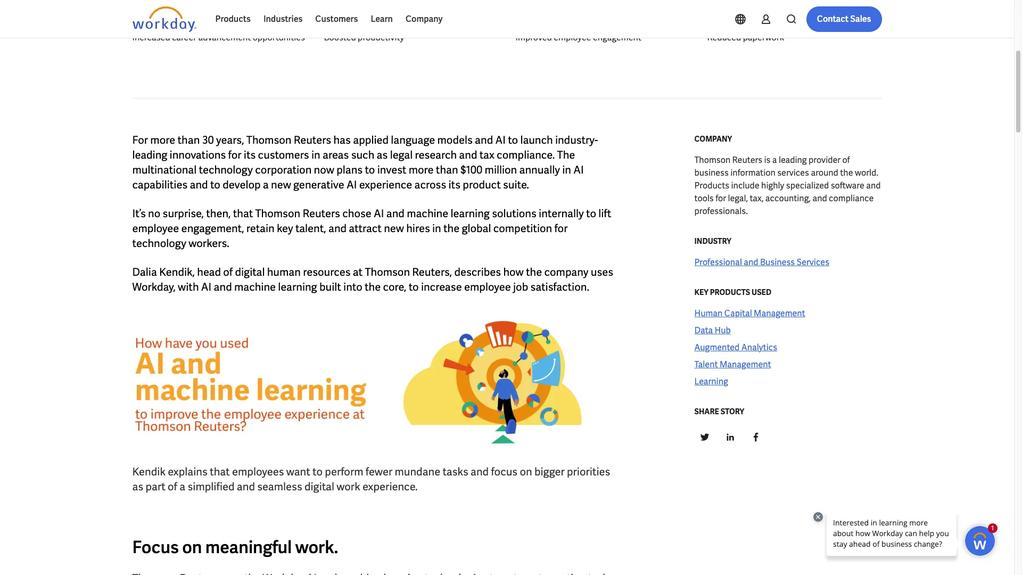 Task type: describe. For each thing, give the bounding box(es) containing it.
resources
[[303, 265, 351, 279]]

core,
[[383, 280, 407, 294]]

for more than 30 years, thomson reuters has applied language models and ai to launch industry- leading innovations for its customers in areas such as legal research and tax compliance. the multinational technology corporation now plans to invest more than $100 million annually in ai capabilities and to develop a new generative ai experience across its product suite.
[[132, 133, 598, 192]]

and up '$100'
[[459, 148, 477, 162]]

at
[[353, 265, 363, 279]]

job
[[513, 280, 528, 294]]

surprise,
[[163, 207, 204, 220]]

that inside kendik explains that employees want to perform fewer mundane tasks and focus on bigger priorities as part of a simplified and seamless digital work experience.
[[210, 465, 230, 479]]

research
[[415, 148, 457, 162]]

generative
[[293, 178, 344, 192]]

key
[[695, 288, 709, 297]]

uses
[[591, 265, 613, 279]]

thomson inside for more than 30 years, thomson reuters has applied language models and ai to launch industry- leading innovations for its customers in areas such as legal research and tax compliance. the multinational technology corporation now plans to invest more than $100 million annually in ai capabilities and to develop a new generative ai experience across its product suite.
[[246, 133, 292, 147]]

and inside dalia kendik, head of digital human resources at thomson reuters, describes how the company uses workday, with ai and machine learning built into the core, to increase employee job satisfaction.
[[214, 280, 232, 294]]

employee inside dalia kendik, head of digital human resources at thomson reuters, describes how the company uses workday, with ai and machine learning built into the core, to increase employee job satisfaction.
[[464, 280, 511, 294]]

the inside it's no surprise, then, that thomson reuters chose ai and machine learning solutions internally to lift employee engagement, retain key talent, and attract new hires in the global competition for technology workers.
[[444, 222, 460, 235]]

satisfaction.
[[531, 280, 589, 294]]

attract
[[349, 222, 382, 235]]

years,
[[216, 133, 244, 147]]

the right into
[[365, 280, 381, 294]]

is
[[764, 154, 771, 166]]

ai inside it's no surprise, then, that thomson reuters chose ai and machine learning solutions internally to lift employee engagement, retain key talent, and attract new hires in the global competition for technology workers.
[[374, 207, 384, 220]]

thomson inside it's no surprise, then, that thomson reuters chose ai and machine learning solutions internally to lift employee engagement, retain key talent, and attract new hires in the global competition for technology workers.
[[255, 207, 300, 220]]

plans
[[337, 163, 363, 177]]

priorities
[[567, 465, 610, 479]]

and down chose on the top of page
[[329, 222, 347, 235]]

business
[[760, 257, 795, 268]]

tax,
[[750, 193, 764, 204]]

augmented analytics
[[695, 342, 778, 353]]

industries button
[[257, 6, 309, 32]]

workers.
[[189, 236, 229, 250]]

kendik explains that employees want to perform fewer mundane tasks and focus on bigger priorities as part of a simplified and seamless digital work experience.
[[132, 465, 610, 494]]

products inside thomson reuters is a leading provider of business information services around the world. products include highly specialized software and tools for legal, tax, accounting, and compliance professionals.
[[695, 180, 730, 191]]

learning inside dalia kendik, head of digital human resources at thomson reuters, describes how the company uses workday, with ai and machine learning built into the core, to increase employee job satisfaction.
[[278, 280, 317, 294]]

0 horizontal spatial in
[[311, 148, 320, 162]]

2 horizontal spatial in
[[562, 163, 571, 177]]

reuters for for more than 30 years, thomson reuters has applied language models and ai to launch industry- leading innovations for its customers in areas such as legal research and tax compliance. the multinational technology corporation now plans to invest more than $100 million annually in ai capabilities and to develop a new generative ai experience across its product suite.
[[294, 133, 331, 147]]

a inside for more than 30 years, thomson reuters has applied language models and ai to launch industry- leading innovations for its customers in areas such as legal research and tax compliance. the multinational technology corporation now plans to invest more than $100 million annually in ai capabilities and to develop a new generative ai experience across its product suite.
[[263, 178, 269, 192]]

talent management
[[695, 359, 771, 370]]

to inside kendik explains that employees want to perform fewer mundane tasks and focus on bigger priorities as part of a simplified and seamless digital work experience.
[[313, 465, 323, 479]]

thomson inside thomson reuters is a leading provider of business information services around the world. products include highly specialized software and tools for legal, tax, accounting, and compliance professionals.
[[695, 154, 731, 166]]

legal,
[[728, 193, 748, 204]]

'' image
[[132, 308, 624, 447]]

learning
[[695, 376, 728, 387]]

information
[[731, 167, 776, 178]]

human
[[267, 265, 301, 279]]

career
[[172, 32, 197, 43]]

contact
[[817, 13, 849, 24]]

1 vertical spatial more
[[409, 163, 434, 177]]

accounting,
[[766, 193, 811, 204]]

used
[[752, 288, 772, 297]]

and up tax
[[475, 133, 493, 147]]

increased career advancement opportunities
[[132, 32, 305, 43]]

specialized
[[786, 180, 829, 191]]

on inside kendik explains that employees want to perform fewer mundane tasks and focus on bigger priorities as part of a simplified and seamless digital work experience.
[[520, 465, 532, 479]]

it's no surprise, then, that thomson reuters chose ai and machine learning solutions internally to lift employee engagement, retain key talent, and attract new hires in the global competition for technology workers.
[[132, 207, 612, 250]]

the up the "job"
[[526, 265, 542, 279]]

learning link
[[695, 375, 728, 388]]

global
[[462, 222, 491, 235]]

perform
[[325, 465, 363, 479]]

as inside kendik explains that employees want to perform fewer mundane tasks and focus on bigger priorities as part of a simplified and seamless digital work experience.
[[132, 480, 143, 494]]

workday,
[[132, 280, 176, 294]]

digital inside kendik explains that employees want to perform fewer mundane tasks and focus on bigger priorities as part of a simplified and seamless digital work experience.
[[305, 480, 334, 494]]

new inside it's no surprise, then, that thomson reuters chose ai and machine learning solutions internally to lift employee engagement, retain key talent, and attract new hires in the global competition for technology workers.
[[384, 222, 404, 235]]

applied
[[353, 133, 389, 147]]

a inside kendik explains that employees want to perform fewer mundane tasks and focus on bigger priorities as part of a simplified and seamless digital work experience.
[[180, 480, 185, 494]]

improved
[[516, 32, 552, 43]]

areas
[[323, 148, 349, 162]]

digital inside dalia kendik, head of digital human resources at thomson reuters, describes how the company uses workday, with ai and machine learning built into the core, to increase employee job satisfaction.
[[235, 265, 265, 279]]

for inside thomson reuters is a leading provider of business information services around the world. products include highly specialized software and tools for legal, tax, accounting, and compliance professionals.
[[716, 193, 726, 204]]

new inside for more than 30 years, thomson reuters has applied language models and ai to launch industry- leading innovations for its customers in areas such as legal research and tax compliance. the multinational technology corporation now plans to invest more than $100 million annually in ai capabilities and to develop a new generative ai experience across its product suite.
[[271, 178, 291, 192]]

data hub link
[[695, 324, 731, 337]]

to left develop
[[210, 178, 220, 192]]

has
[[334, 133, 351, 147]]

professionals.
[[695, 206, 748, 217]]

for inside for more than 30 years, thomson reuters has applied language models and ai to launch industry- leading innovations for its customers in areas such as legal research and tax compliance. the multinational technology corporation now plans to invest more than $100 million annually in ai capabilities and to develop a new generative ai experience across its product suite.
[[228, 148, 242, 162]]

seamless
[[257, 480, 302, 494]]

launch
[[520, 133, 553, 147]]

ai down plans
[[347, 178, 357, 192]]

customers
[[258, 148, 309, 162]]

meaningful
[[205, 536, 292, 559]]

leading inside for more than 30 years, thomson reuters has applied language models and ai to launch industry- leading innovations for its customers in areas such as legal research and tax compliance. the multinational technology corporation now plans to invest more than $100 million annually in ai capabilities and to develop a new generative ai experience across its product suite.
[[132, 148, 167, 162]]

and down employees
[[237, 480, 255, 494]]

services
[[778, 167, 809, 178]]

tasks
[[443, 465, 468, 479]]

work.
[[295, 536, 338, 559]]

augmented
[[695, 342, 740, 353]]

company
[[406, 13, 443, 24]]

head
[[197, 265, 221, 279]]

models
[[437, 133, 473, 147]]

such
[[351, 148, 375, 162]]

kendik,
[[159, 265, 195, 279]]

professional and business services
[[695, 257, 830, 268]]

ai inside dalia kendik, head of digital human resources at thomson reuters, describes how the company uses workday, with ai and machine learning built into the core, to increase employee job satisfaction.
[[201, 280, 212, 294]]

to down such
[[365, 163, 375, 177]]

tools
[[695, 193, 714, 204]]

and down "experience"
[[386, 207, 405, 220]]

professional and business services link
[[695, 256, 830, 269]]

no
[[148, 207, 160, 220]]

productivity
[[358, 32, 404, 43]]

focus
[[132, 536, 179, 559]]

include
[[731, 180, 760, 191]]

machine inside dalia kendik, head of digital human resources at thomson reuters, describes how the company uses workday, with ai and machine learning built into the core, to increase employee job satisfaction.
[[234, 280, 276, 294]]

for inside it's no surprise, then, that thomson reuters chose ai and machine learning solutions internally to lift employee engagement, retain key talent, and attract new hires in the global competition for technology workers.
[[555, 222, 568, 235]]

describes
[[454, 265, 501, 279]]

the
[[557, 148, 575, 162]]

industries
[[264, 13, 303, 24]]

$100
[[461, 163, 483, 177]]

key products used
[[695, 288, 772, 297]]

hires
[[406, 222, 430, 235]]

into
[[344, 280, 363, 294]]

chose
[[343, 207, 372, 220]]

invest
[[377, 163, 407, 177]]

and right tasks
[[471, 465, 489, 479]]

technology inside it's no surprise, then, that thomson reuters chose ai and machine learning solutions internally to lift employee engagement, retain key talent, and attract new hires in the global competition for technology workers.
[[132, 236, 186, 250]]

lift
[[599, 207, 612, 220]]

products inside dropdown button
[[215, 13, 251, 24]]

legal
[[390, 148, 413, 162]]

million
[[485, 163, 517, 177]]

and down specialized
[[813, 193, 827, 204]]

the inside thomson reuters is a leading provider of business information services around the world. products include highly specialized software and tools for legal, tax, accounting, and compliance professionals.
[[840, 167, 853, 178]]



Task type: locate. For each thing, give the bounding box(es) containing it.
technology down no
[[132, 236, 186, 250]]

ai up attract
[[374, 207, 384, 220]]

work
[[337, 480, 360, 494]]

1 horizontal spatial as
[[377, 148, 388, 162]]

that
[[233, 207, 253, 220], [210, 465, 230, 479]]

of inside thomson reuters is a leading provider of business information services around the world. products include highly specialized software and tools for legal, tax, accounting, and compliance professionals.
[[843, 154, 850, 166]]

1 horizontal spatial than
[[436, 163, 458, 177]]

1 vertical spatial a
[[263, 178, 269, 192]]

to inside it's no surprise, then, that thomson reuters chose ai and machine learning solutions internally to lift employee engagement, retain key talent, and attract new hires in the global competition for technology workers.
[[586, 207, 596, 220]]

then,
[[206, 207, 231, 220]]

2 vertical spatial for
[[555, 222, 568, 235]]

management down used
[[754, 308, 806, 319]]

of right the 'head'
[[223, 265, 233, 279]]

data hub
[[695, 325, 731, 336]]

0 vertical spatial of
[[843, 154, 850, 166]]

in down "the"
[[562, 163, 571, 177]]

technology up develop
[[199, 163, 253, 177]]

reuters inside for more than 30 years, thomson reuters has applied language models and ai to launch industry- leading innovations for its customers in areas such as legal research and tax compliance. the multinational technology corporation now plans to invest more than $100 million annually in ai capabilities and to develop a new generative ai experience across its product suite.
[[294, 133, 331, 147]]

learn button
[[364, 6, 399, 32]]

0 horizontal spatial products
[[215, 13, 251, 24]]

of right provider on the right top of page
[[843, 154, 850, 166]]

1 horizontal spatial more
[[409, 163, 434, 177]]

2 horizontal spatial for
[[716, 193, 726, 204]]

as up the invest at the top
[[377, 148, 388, 162]]

in up now
[[311, 148, 320, 162]]

engagement,
[[181, 222, 244, 235]]

0 vertical spatial management
[[754, 308, 806, 319]]

and down innovations
[[190, 178, 208, 192]]

thomson up business
[[695, 154, 731, 166]]

learning down human
[[278, 280, 317, 294]]

fewer
[[366, 465, 393, 479]]

1 vertical spatial its
[[449, 178, 461, 192]]

thomson up "core,"
[[365, 265, 410, 279]]

0 vertical spatial learning
[[451, 207, 490, 220]]

0 horizontal spatial its
[[244, 148, 256, 162]]

1 vertical spatial new
[[384, 222, 404, 235]]

more up across
[[409, 163, 434, 177]]

to up compliance.
[[508, 133, 518, 147]]

1 horizontal spatial a
[[263, 178, 269, 192]]

want
[[286, 465, 310, 479]]

story
[[721, 407, 745, 416]]

1 vertical spatial products
[[695, 180, 730, 191]]

increased
[[132, 32, 170, 43]]

0 horizontal spatial for
[[228, 148, 242, 162]]

its down "years,"
[[244, 148, 256, 162]]

1 horizontal spatial of
[[223, 265, 233, 279]]

around
[[811, 167, 839, 178]]

language
[[391, 133, 435, 147]]

to inside dalia kendik, head of digital human resources at thomson reuters, describes how the company uses workday, with ai and machine learning built into the core, to increase employee job satisfaction.
[[409, 280, 419, 294]]

0 horizontal spatial leading
[[132, 148, 167, 162]]

0 vertical spatial its
[[244, 148, 256, 162]]

that up retain at the top of the page
[[233, 207, 253, 220]]

products
[[215, 13, 251, 24], [695, 180, 730, 191]]

to left the lift at the top right of page
[[586, 207, 596, 220]]

part
[[146, 480, 165, 494]]

employee down no
[[132, 222, 179, 235]]

corporation
[[255, 163, 312, 177]]

that inside it's no surprise, then, that thomson reuters chose ai and machine learning solutions internally to lift employee engagement, retain key talent, and attract new hires in the global competition for technology workers.
[[233, 207, 253, 220]]

thomson
[[246, 133, 292, 147], [695, 154, 731, 166], [255, 207, 300, 220], [365, 265, 410, 279]]

0 horizontal spatial that
[[210, 465, 230, 479]]

2 vertical spatial employee
[[464, 280, 511, 294]]

tax
[[480, 148, 495, 162]]

new down corporation at left top
[[271, 178, 291, 192]]

learn
[[371, 13, 393, 24]]

0 horizontal spatial on
[[182, 536, 202, 559]]

1 vertical spatial as
[[132, 480, 143, 494]]

for down "years,"
[[228, 148, 242, 162]]

contact sales
[[817, 13, 871, 24]]

professional
[[695, 257, 742, 268]]

1 horizontal spatial digital
[[305, 480, 334, 494]]

0 vertical spatial employee
[[554, 32, 591, 43]]

boosted
[[324, 32, 356, 43]]

that up simplified on the bottom of page
[[210, 465, 230, 479]]

to
[[508, 133, 518, 147], [365, 163, 375, 177], [210, 178, 220, 192], [586, 207, 596, 220], [409, 280, 419, 294], [313, 465, 323, 479]]

kendik
[[132, 465, 166, 479]]

for up professionals.
[[716, 193, 726, 204]]

1 vertical spatial management
[[720, 359, 771, 370]]

1 vertical spatial on
[[182, 536, 202, 559]]

products down business
[[695, 180, 730, 191]]

highly
[[762, 180, 785, 191]]

0 vertical spatial new
[[271, 178, 291, 192]]

1 vertical spatial than
[[436, 163, 458, 177]]

1 vertical spatial that
[[210, 465, 230, 479]]

0 horizontal spatial than
[[178, 133, 200, 147]]

explains
[[168, 465, 208, 479]]

new left hires
[[384, 222, 404, 235]]

leading up the services on the right top of the page
[[779, 154, 807, 166]]

1 vertical spatial machine
[[234, 280, 276, 294]]

1 vertical spatial for
[[716, 193, 726, 204]]

0 horizontal spatial a
[[180, 480, 185, 494]]

employee inside it's no surprise, then, that thomson reuters chose ai and machine learning solutions internally to lift employee engagement, retain key talent, and attract new hires in the global competition for technology workers.
[[132, 222, 179, 235]]

2 horizontal spatial employee
[[554, 32, 591, 43]]

0 vertical spatial in
[[311, 148, 320, 162]]

employee down describes at the top left of the page
[[464, 280, 511, 294]]

employee right improved
[[554, 32, 591, 43]]

business
[[695, 167, 729, 178]]

to right the "want"
[[313, 465, 323, 479]]

0 horizontal spatial machine
[[234, 280, 276, 294]]

digital down the "want"
[[305, 480, 334, 494]]

1 horizontal spatial that
[[233, 207, 253, 220]]

go to the homepage image
[[132, 6, 196, 32]]

retain
[[246, 222, 275, 235]]

than down research
[[436, 163, 458, 177]]

1 vertical spatial of
[[223, 265, 233, 279]]

talent
[[695, 359, 718, 370]]

ai up compliance.
[[496, 133, 506, 147]]

for down internally
[[555, 222, 568, 235]]

machine down human
[[234, 280, 276, 294]]

develop
[[223, 178, 261, 192]]

learning inside it's no surprise, then, that thomson reuters chose ai and machine learning solutions internally to lift employee engagement, retain key talent, and attract new hires in the global competition for technology workers.
[[451, 207, 490, 220]]

0 horizontal spatial of
[[168, 480, 177, 494]]

the left global
[[444, 222, 460, 235]]

0 vertical spatial products
[[215, 13, 251, 24]]

0 vertical spatial for
[[228, 148, 242, 162]]

reuters inside it's no surprise, then, that thomson reuters chose ai and machine learning solutions internally to lift employee engagement, retain key talent, and attract new hires in the global competition for technology workers.
[[303, 207, 340, 220]]

1 horizontal spatial machine
[[407, 207, 449, 220]]

to right "core,"
[[409, 280, 419, 294]]

0 vertical spatial on
[[520, 465, 532, 479]]

0 vertical spatial a
[[773, 154, 777, 166]]

1 vertical spatial in
[[562, 163, 571, 177]]

sales
[[851, 13, 871, 24]]

of inside kendik explains that employees want to perform fewer mundane tasks and focus on bigger priorities as part of a simplified and seamless digital work experience.
[[168, 480, 177, 494]]

1 horizontal spatial employee
[[464, 280, 511, 294]]

engagement
[[593, 32, 642, 43]]

talent,
[[295, 222, 326, 235]]

thomson up customers
[[246, 133, 292, 147]]

the
[[840, 167, 853, 178], [444, 222, 460, 235], [526, 265, 542, 279], [365, 280, 381, 294]]

multinational
[[132, 163, 197, 177]]

0 horizontal spatial learning
[[278, 280, 317, 294]]

its down '$100'
[[449, 178, 461, 192]]

2 horizontal spatial a
[[773, 154, 777, 166]]

the up software
[[840, 167, 853, 178]]

analytics
[[742, 342, 778, 353]]

than up innovations
[[178, 133, 200, 147]]

reuters inside thomson reuters is a leading provider of business information services around the world. products include highly specialized software and tools for legal, tax, accounting, and compliance professionals.
[[733, 154, 763, 166]]

a down explains
[[180, 480, 185, 494]]

company
[[695, 134, 732, 144]]

data
[[695, 325, 713, 336]]

more
[[150, 133, 175, 147], [409, 163, 434, 177]]

a right is
[[773, 154, 777, 166]]

1 vertical spatial employee
[[132, 222, 179, 235]]

1 horizontal spatial technology
[[199, 163, 253, 177]]

a down corporation at left top
[[263, 178, 269, 192]]

machine up hires
[[407, 207, 449, 220]]

reuters for it's no surprise, then, that thomson reuters chose ai and machine learning solutions internally to lift employee engagement, retain key talent, and attract new hires in the global competition for technology workers.
[[303, 207, 340, 220]]

30
[[202, 133, 214, 147]]

advancement
[[198, 32, 251, 43]]

0 vertical spatial reuters
[[294, 133, 331, 147]]

a inside thomson reuters is a leading provider of business information services around the world. products include highly specialized software and tools for legal, tax, accounting, and compliance professionals.
[[773, 154, 777, 166]]

and down the 'head'
[[214, 280, 232, 294]]

2 vertical spatial a
[[180, 480, 185, 494]]

opportunities
[[253, 32, 305, 43]]

contact sales link
[[807, 6, 882, 32]]

0 horizontal spatial more
[[150, 133, 175, 147]]

0 vertical spatial as
[[377, 148, 388, 162]]

1 vertical spatial digital
[[305, 480, 334, 494]]

1 horizontal spatial products
[[695, 180, 730, 191]]

0 horizontal spatial as
[[132, 480, 143, 494]]

0 horizontal spatial employee
[[132, 222, 179, 235]]

as left part
[[132, 480, 143, 494]]

ai down "the"
[[574, 163, 584, 177]]

management down augmented analytics link
[[720, 359, 771, 370]]

on
[[520, 465, 532, 479], [182, 536, 202, 559]]

digital
[[235, 265, 265, 279], [305, 480, 334, 494]]

2 horizontal spatial of
[[843, 154, 850, 166]]

1 horizontal spatial new
[[384, 222, 404, 235]]

0 horizontal spatial technology
[[132, 236, 186, 250]]

dalia kendik, head of digital human resources at thomson reuters, describes how the company uses workday, with ai and machine learning built into the core, to increase employee job satisfaction.
[[132, 265, 613, 294]]

thomson up key
[[255, 207, 300, 220]]

software
[[831, 180, 865, 191]]

0 vertical spatial technology
[[199, 163, 253, 177]]

customers
[[315, 13, 358, 24]]

capabilities
[[132, 178, 188, 192]]

machine inside it's no surprise, then, that thomson reuters chose ai and machine learning solutions internally to lift employee engagement, retain key talent, and attract new hires in the global competition for technology workers.
[[407, 207, 449, 220]]

services
[[797, 257, 830, 268]]

learning up global
[[451, 207, 490, 220]]

0 vertical spatial than
[[178, 133, 200, 147]]

across
[[415, 178, 446, 192]]

1 horizontal spatial learning
[[451, 207, 490, 220]]

as inside for more than 30 years, thomson reuters has applied language models and ai to launch industry- leading innovations for its customers in areas such as legal research and tax compliance. the multinational technology corporation now plans to invest more than $100 million annually in ai capabilities and to develop a new generative ai experience across its product suite.
[[377, 148, 388, 162]]

compliance.
[[497, 148, 555, 162]]

company
[[545, 265, 589, 279]]

1 horizontal spatial leading
[[779, 154, 807, 166]]

it's
[[132, 207, 146, 220]]

0 horizontal spatial new
[[271, 178, 291, 192]]

and down world.
[[867, 180, 881, 191]]

in
[[311, 148, 320, 162], [562, 163, 571, 177], [432, 222, 441, 235]]

1 vertical spatial learning
[[278, 280, 317, 294]]

in right hires
[[432, 222, 441, 235]]

0 horizontal spatial digital
[[235, 265, 265, 279]]

of right part
[[168, 480, 177, 494]]

0 vertical spatial more
[[150, 133, 175, 147]]

in inside it's no surprise, then, that thomson reuters chose ai and machine learning solutions internally to lift employee engagement, retain key talent, and attract new hires in the global competition for technology workers.
[[432, 222, 441, 235]]

digital left human
[[235, 265, 265, 279]]

more right the 'for'
[[150, 133, 175, 147]]

reuters up talent,
[[303, 207, 340, 220]]

reuters up the information
[[733, 154, 763, 166]]

and left business
[[744, 257, 759, 268]]

industry
[[695, 236, 732, 246]]

technology inside for more than 30 years, thomson reuters has applied language models and ai to launch industry- leading innovations for its customers in areas such as legal research and tax compliance. the multinational technology corporation now plans to invest more than $100 million annually in ai capabilities and to develop a new generative ai experience across its product suite.
[[199, 163, 253, 177]]

1 horizontal spatial on
[[520, 465, 532, 479]]

reuters,
[[412, 265, 452, 279]]

world.
[[855, 167, 879, 178]]

1 horizontal spatial its
[[449, 178, 461, 192]]

leading inside thomson reuters is a leading provider of business information services around the world. products include highly specialized software and tools for legal, tax, accounting, and compliance professionals.
[[779, 154, 807, 166]]

reuters up areas
[[294, 133, 331, 147]]

1 vertical spatial reuters
[[733, 154, 763, 166]]

machine
[[407, 207, 449, 220], [234, 280, 276, 294]]

competition
[[493, 222, 552, 235]]

than
[[178, 133, 200, 147], [436, 163, 458, 177]]

key
[[277, 222, 293, 235]]

reduced
[[707, 32, 741, 43]]

thomson inside dalia kendik, head of digital human resources at thomson reuters, describes how the company uses workday, with ai and machine learning built into the core, to increase employee job satisfaction.
[[365, 265, 410, 279]]

reduced paperwork
[[707, 32, 784, 43]]

human
[[695, 308, 723, 319]]

0 vertical spatial machine
[[407, 207, 449, 220]]

1 horizontal spatial for
[[555, 222, 568, 235]]

ai
[[496, 133, 506, 147], [574, 163, 584, 177], [347, 178, 357, 192], [374, 207, 384, 220], [201, 280, 212, 294]]

2 vertical spatial in
[[432, 222, 441, 235]]

0 vertical spatial digital
[[235, 265, 265, 279]]

2 vertical spatial of
[[168, 480, 177, 494]]

human capital management link
[[695, 307, 806, 320]]

annually
[[519, 163, 560, 177]]

products up advancement
[[215, 13, 251, 24]]

reuters
[[294, 133, 331, 147], [733, 154, 763, 166], [303, 207, 340, 220]]

1 horizontal spatial in
[[432, 222, 441, 235]]

ai down the 'head'
[[201, 280, 212, 294]]

dalia
[[132, 265, 157, 279]]

focus on meaningful work.
[[132, 536, 338, 559]]

of inside dalia kendik, head of digital human resources at thomson reuters, describes how the company uses workday, with ai and machine learning built into the core, to increase employee job satisfaction.
[[223, 265, 233, 279]]

0 vertical spatial that
[[233, 207, 253, 220]]

suite.
[[503, 178, 529, 192]]

leading
[[132, 148, 167, 162], [779, 154, 807, 166]]

1 vertical spatial technology
[[132, 236, 186, 250]]

experience
[[359, 178, 412, 192]]

leading down the 'for'
[[132, 148, 167, 162]]

2 vertical spatial reuters
[[303, 207, 340, 220]]



Task type: vqa. For each thing, say whether or not it's contained in the screenshot.
career
yes



